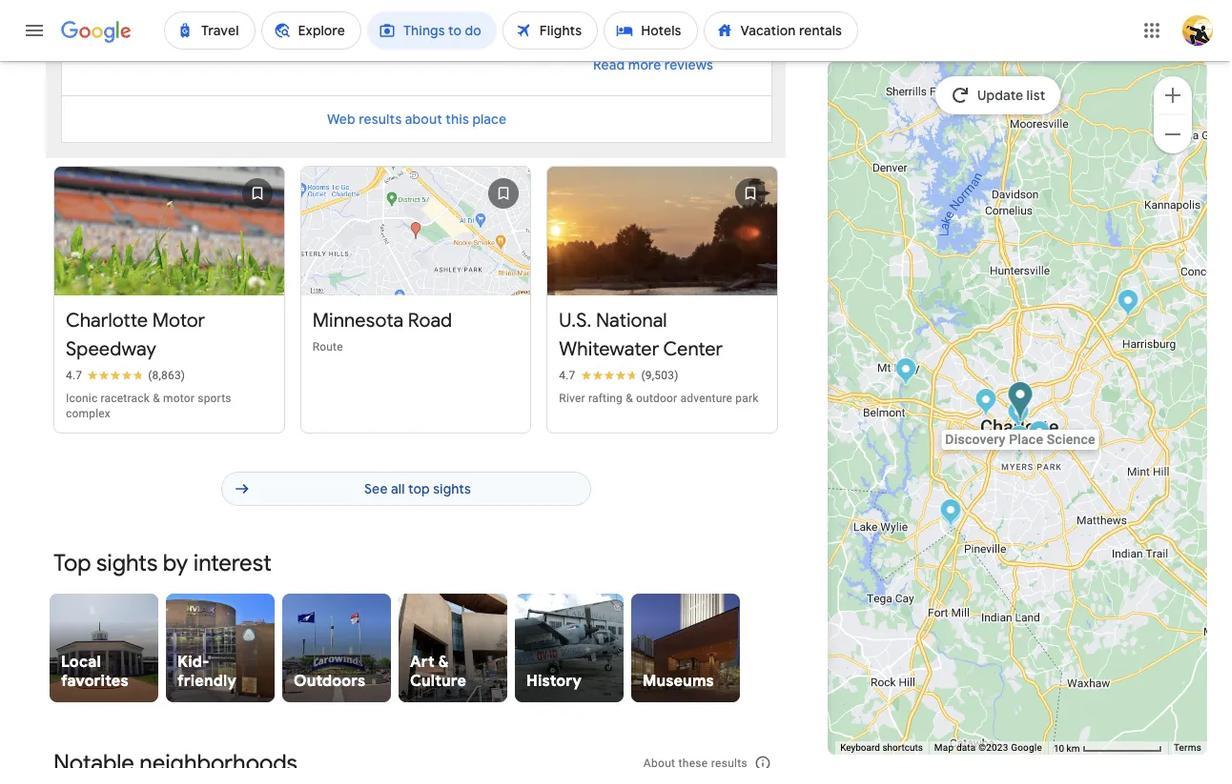 Task type: vqa. For each thing, say whether or not it's contained in the screenshot.
tue, jul 9 element
no



Task type: describe. For each thing, give the bounding box(es) containing it.
map data ©2023 google
[[935, 743, 1043, 754]]

list containing local favorites
[[34, 586, 778, 730]]

friendly
[[177, 672, 236, 691]]

especially
[[600, 9, 656, 23]]

center
[[664, 337, 723, 361]]

art & culture link
[[399, 594, 507, 703]]

top sights region
[[34, 0, 786, 533]]

complex
[[66, 407, 111, 420]]

about these results image
[[740, 741, 786, 769]]

road
[[408, 309, 452, 333]]

& for whitewater
[[626, 392, 633, 405]]

kid- friendly link
[[166, 594, 275, 703]]

u.s. national whitewater center image
[[895, 358, 917, 389]]

10
[[1054, 744, 1065, 754]]

river rafting & outdoor adventure park
[[559, 392, 759, 405]]

keyboard
[[841, 743, 880, 754]]

all
[[391, 481, 405, 498]]

4.7 for u.s. national whitewater center
[[559, 369, 576, 382]]

map region
[[764, 0, 1231, 769]]

u.s. national whitewater center
[[559, 309, 723, 361]]

reviews
[[665, 56, 714, 73]]

charlotte motor speedway image
[[1118, 289, 1139, 321]]

"i
[[589, 9, 596, 23]]

sights inside top sights by interest region
[[96, 549, 158, 578]]

kid- friendly
[[177, 653, 236, 691]]

update list
[[978, 87, 1046, 104]]

nascar hall of fame image
[[1008, 401, 1030, 432]]

art
[[410, 653, 435, 672]]

."
[[643, 26, 649, 40]]

art & culture
[[410, 653, 467, 691]]

minnesota road route
[[313, 309, 452, 354]]

sports
[[198, 392, 231, 405]]

whitewater
[[559, 337, 659, 361]]

this
[[446, 111, 469, 128]]

zoom out map image
[[1162, 123, 1185, 145]]

local favorites
[[61, 653, 128, 691]]

results
[[359, 111, 402, 128]]

history
[[527, 672, 582, 691]]

4.7 for charlotte motor speedway
[[66, 369, 82, 382]]

by
[[163, 549, 188, 578]]

10 km
[[1054, 744, 1083, 754]]

terms link
[[1174, 743, 1202, 754]]

more
[[628, 56, 661, 73]]

favorites
[[61, 672, 128, 691]]

save u.s. national whitewater center to collection image
[[728, 171, 774, 216]]

local
[[61, 653, 101, 672]]

top
[[408, 481, 430, 498]]

outdoors link
[[282, 594, 391, 703]]

see
[[364, 481, 388, 498]]

see all top sights button
[[221, 466, 591, 512]]

list inside 'top sights' region
[[46, 0, 786, 441]]

keyboard shortcuts
[[841, 743, 923, 754]]

main menu image
[[23, 19, 46, 42]]

history link
[[515, 594, 624, 703]]

interest
[[193, 549, 272, 578]]

iconic
[[66, 392, 98, 405]]

read
[[593, 56, 625, 73]]



Task type: locate. For each thing, give the bounding box(es) containing it.
about
[[405, 111, 442, 128]]

charlotte
[[66, 309, 148, 333]]

10 km button
[[1048, 742, 1168, 756]]

u.s.
[[559, 309, 592, 333]]

route
[[313, 340, 343, 354]]

read more reviews
[[593, 56, 714, 73]]

list containing charlotte motor speedway
[[46, 0, 786, 441]]

1 horizontal spatial &
[[439, 653, 449, 672]]

4.7 inside image
[[559, 369, 576, 382]]

4.7 up iconic
[[66, 369, 82, 382]]

keyboard shortcuts button
[[841, 742, 923, 756]]

1 horizontal spatial 4.7
[[559, 369, 576, 382]]

aquarium
[[589, 26, 643, 40]]

km
[[1067, 744, 1080, 754]]

iconic racetrack & motor sports complex
[[66, 392, 231, 420]]

shortcuts
[[883, 743, 923, 754]]

museums link
[[632, 594, 740, 703]]

freedom park image
[[1009, 425, 1031, 457]]

see all top sights
[[364, 481, 471, 498]]

"i especially love the aquarium ."
[[589, 9, 704, 40]]

& right art
[[439, 653, 449, 672]]

speedway
[[66, 337, 156, 361]]

& left motor
[[153, 392, 160, 405]]

& right "rafting"
[[626, 392, 633, 405]]

sights inside see all top sights button
[[433, 481, 471, 498]]

place
[[472, 111, 507, 128]]

carowinds image
[[940, 502, 962, 533]]

minnesota road image
[[975, 388, 997, 420]]

top
[[53, 549, 91, 578]]

& inside art & culture
[[439, 653, 449, 672]]

4.7
[[66, 369, 82, 382], [559, 369, 576, 382]]

update list button
[[936, 76, 1061, 114]]

save minnesota road to collection image
[[481, 171, 527, 216]]

kid-
[[177, 653, 210, 672]]

wikipedia
[[77, 34, 133, 49]]

1 4.7 from the left
[[66, 369, 82, 382]]

love
[[659, 9, 683, 23]]

0 vertical spatial sights
[[433, 481, 471, 498]]

(9,503)
[[642, 369, 679, 382]]

4.7 out of 5 stars from 9,503 reviews image
[[559, 368, 679, 383]]

0 horizontal spatial &
[[153, 392, 160, 405]]

4.7 inside image
[[66, 369, 82, 382]]

culture
[[410, 672, 467, 691]]

outdoors
[[294, 672, 366, 691]]

list
[[1027, 87, 1046, 104]]

charlotte motor speedway
[[66, 309, 205, 361]]

map
[[935, 743, 954, 754]]

sights
[[433, 481, 471, 498], [96, 549, 158, 578]]

©2023
[[979, 743, 1009, 754]]

top sights by interest
[[53, 549, 272, 578]]

4.7 out of 5 stars from 8,863 reviews image
[[66, 368, 185, 383]]

list
[[46, 0, 786, 441], [34, 586, 778, 730]]

wikipedia link
[[77, 34, 133, 49]]

0 vertical spatial list
[[46, 0, 786, 441]]

web
[[327, 111, 356, 128]]

racetrack
[[101, 392, 150, 405]]

2 4.7 from the left
[[559, 369, 576, 382]]

adventure
[[681, 392, 733, 405]]

&
[[153, 392, 160, 405], [626, 392, 633, 405], [439, 653, 449, 672]]

motor
[[152, 309, 205, 333]]

1 horizontal spatial sights
[[433, 481, 471, 498]]

river
[[559, 392, 586, 405]]

sights right top
[[433, 481, 471, 498]]

zoom in map image
[[1162, 83, 1185, 106]]

outdoor
[[636, 392, 678, 405]]

the mint museum image
[[1029, 421, 1051, 452]]

1 vertical spatial sights
[[96, 549, 158, 578]]

2 horizontal spatial &
[[626, 392, 633, 405]]

rafting
[[589, 392, 623, 405]]

data
[[957, 743, 976, 754]]

(8,863)
[[148, 369, 185, 382]]

web results about this place
[[327, 111, 507, 128]]

4.7 up river
[[559, 369, 576, 382]]

minnesota
[[313, 309, 404, 333]]

national
[[596, 309, 667, 333]]

motor
[[163, 392, 195, 405]]

terms
[[1174, 743, 1202, 754]]

google
[[1011, 743, 1043, 754]]

0 horizontal spatial sights
[[96, 549, 158, 578]]

sights left by at the bottom of page
[[96, 549, 158, 578]]

update
[[978, 87, 1024, 104]]

0 horizontal spatial 4.7
[[66, 369, 82, 382]]

& for speedway
[[153, 392, 160, 405]]

1 vertical spatial list
[[34, 586, 778, 730]]

discovery place science image
[[1008, 382, 1034, 425]]

the
[[686, 9, 704, 23]]

park
[[736, 392, 759, 405]]

save charlotte motor speedway to collection image
[[234, 171, 280, 216]]

museums
[[643, 672, 714, 691]]

local favorites link
[[50, 594, 158, 703]]

top sights by interest region
[[34, 533, 778, 733]]

& inside iconic racetrack & motor sports complex
[[153, 392, 160, 405]]

fury 325 image
[[940, 499, 962, 530]]



